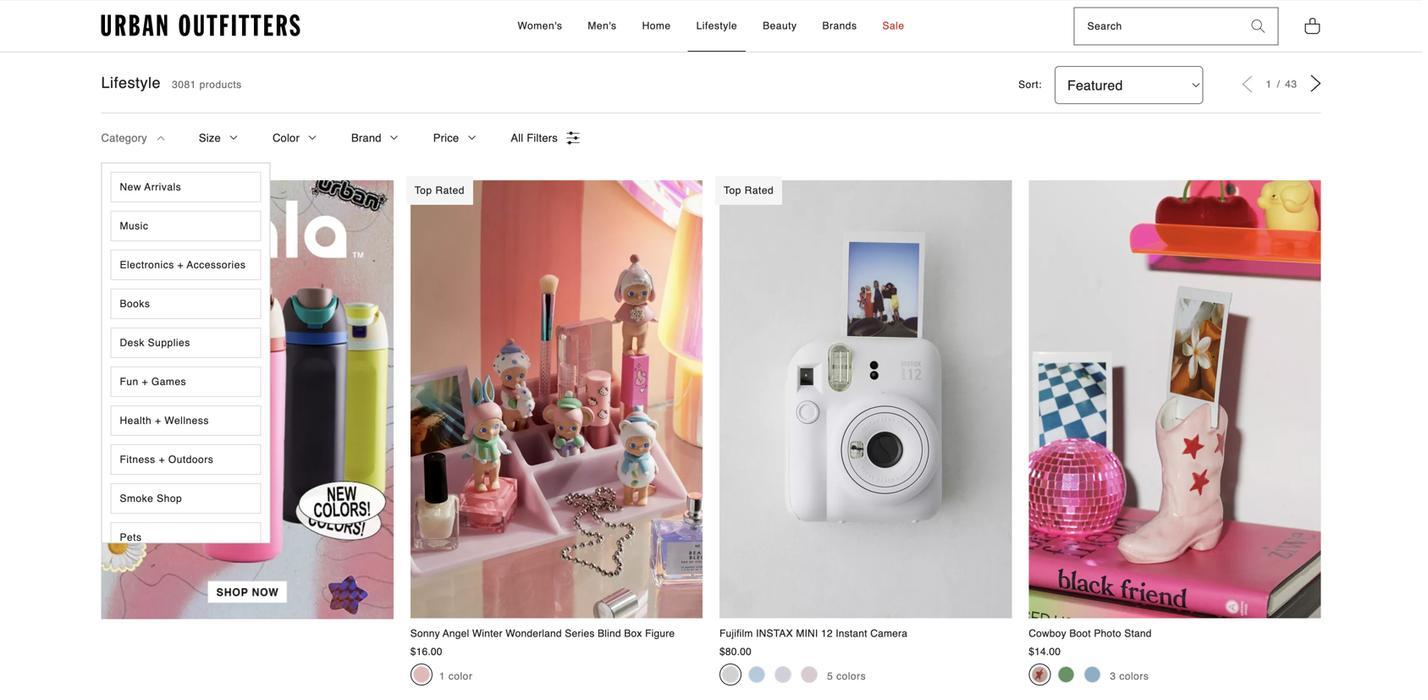 Task type: vqa. For each thing, say whether or not it's contained in the screenshot.
INSTAX
yes



Task type: locate. For each thing, give the bounding box(es) containing it.
cowboy boot photo stand image
[[1029, 180, 1322, 619]]

accessories
[[187, 259, 246, 271]]

lifestyle left "3081"
[[101, 74, 161, 91]]

1 top rated from the left
[[415, 185, 465, 197]]

sonny
[[411, 628, 440, 640]]

lifestyle
[[697, 20, 738, 32], [101, 74, 161, 91]]

1 for 1 color
[[439, 671, 445, 683]]

outdoors
[[168, 454, 214, 466]]

original price: $80.00 element
[[720, 646, 752, 658]]

stand
[[1125, 628, 1152, 640]]

winter
[[473, 628, 503, 640]]

0 horizontal spatial top rated
[[415, 185, 465, 197]]

brand
[[352, 132, 382, 144]]

beauty link
[[755, 1, 806, 52]]

colors
[[837, 671, 867, 683], [1120, 671, 1150, 683]]

2 top rated from the left
[[724, 185, 774, 197]]

multi image
[[413, 667, 430, 684]]

fujifilm
[[720, 628, 753, 640]]

sky image
[[749, 667, 766, 684], [1084, 667, 1101, 684]]

color button
[[273, 114, 318, 163]]

0 horizontal spatial top
[[415, 185, 432, 197]]

3
[[1111, 671, 1117, 683]]

2 rated from the left
[[745, 185, 774, 197]]

0 vertical spatial lifestyle
[[697, 20, 738, 32]]

top rated for fujifilm
[[724, 185, 774, 197]]

instant
[[836, 628, 868, 640]]

original price: $14.00 element
[[1029, 646, 1061, 658]]

lilac image
[[775, 667, 792, 684]]

1 horizontal spatial rated
[[745, 185, 774, 197]]

top for sonny angel winter wonderland series blind box figure
[[415, 185, 432, 197]]

colors right 5
[[837, 671, 867, 683]]

0 vertical spatial 1
[[1267, 78, 1276, 90]]

desk
[[120, 337, 145, 349]]

health + wellness
[[120, 415, 209, 427]]

top rated for sonny
[[415, 185, 465, 197]]

+ for accessories
[[177, 259, 184, 271]]

1 horizontal spatial top
[[724, 185, 742, 197]]

$14.00
[[1029, 646, 1061, 658]]

urban outfitters image
[[101, 14, 300, 37]]

1 left color
[[439, 671, 445, 683]]

category
[[101, 132, 147, 144]]

0 horizontal spatial sky image
[[749, 667, 766, 684]]

+ right electronics
[[177, 259, 184, 271]]

top rated
[[415, 185, 465, 197], [724, 185, 774, 197]]

all
[[511, 132, 524, 144]]

box
[[624, 628, 642, 640]]

rated
[[436, 185, 465, 197], [745, 185, 774, 197]]

+ for outdoors
[[159, 454, 165, 466]]

1 left 43
[[1267, 78, 1276, 90]]

+ right fun
[[142, 376, 148, 388]]

wellness
[[165, 415, 209, 427]]

pink image down original price: $14.00 element at the right
[[1032, 667, 1049, 684]]

1 horizontal spatial colors
[[1120, 671, 1150, 683]]

Search text field
[[1075, 8, 1240, 45]]

top
[[415, 185, 432, 197], [724, 185, 742, 197]]

1 colors from the left
[[837, 671, 867, 683]]

cowboy
[[1029, 628, 1067, 640]]

books
[[120, 298, 150, 310]]

sonny angel winter wonderland series blind box figure image
[[411, 180, 703, 619]]

+ for games
[[142, 376, 148, 388]]

2 colors from the left
[[1120, 671, 1150, 683]]

desk supplies link
[[111, 328, 261, 358]]

shop
[[157, 493, 182, 505]]

3081
[[172, 79, 196, 91]]

pink image left 5
[[801, 667, 818, 684]]

pink image
[[801, 667, 818, 684], [1032, 667, 1049, 684]]

cowboy boot photo stand link
[[1029, 180, 1322, 641]]

1 horizontal spatial pink image
[[1032, 667, 1049, 684]]

2 top from the left
[[724, 185, 742, 197]]

lifestyle inside main navigation element
[[697, 20, 738, 32]]

1 horizontal spatial lifestyle
[[697, 20, 738, 32]]

5
[[828, 671, 834, 683]]

+ right fitness
[[159, 454, 165, 466]]

electronics + accessories
[[120, 259, 246, 271]]

1 top from the left
[[415, 185, 432, 197]]

new
[[120, 181, 141, 193]]

1 horizontal spatial sky image
[[1084, 667, 1101, 684]]

series
[[565, 628, 595, 640]]

lifestyle right home
[[697, 20, 738, 32]]

women's link
[[509, 1, 571, 52]]

0 horizontal spatial 1
[[439, 671, 445, 683]]

colors right 3 on the bottom of the page
[[1120, 671, 1150, 683]]

sky image right white icon at the right
[[749, 667, 766, 684]]

fun + games link
[[111, 367, 261, 397]]

2 sky image from the left
[[1084, 667, 1101, 684]]

sky image left 3 on the bottom of the page
[[1084, 667, 1101, 684]]

color
[[449, 671, 473, 683]]

size
[[199, 132, 221, 144]]

1 horizontal spatial 1
[[1267, 78, 1276, 90]]

lifestyle link
[[688, 1, 746, 52]]

sale link
[[874, 1, 913, 52]]

1 horizontal spatial top rated
[[724, 185, 774, 197]]

fun
[[120, 376, 139, 388]]

0 horizontal spatial colors
[[837, 671, 867, 683]]

category button
[[101, 114, 165, 163]]

new arrivals
[[120, 181, 181, 193]]

boot
[[1070, 628, 1092, 640]]

mini
[[796, 628, 819, 640]]

43
[[1286, 78, 1298, 90]]

figure
[[645, 628, 675, 640]]

electronics + accessories link
[[111, 250, 261, 281]]

pets link
[[111, 523, 261, 553]]

+
[[177, 259, 184, 271], [142, 376, 148, 388], [155, 415, 161, 427], [159, 454, 165, 466]]

games
[[151, 376, 186, 388]]

products
[[200, 79, 242, 91]]

+ right health
[[155, 415, 161, 427]]

brand button
[[352, 114, 400, 163]]

music link
[[111, 211, 261, 242]]

None search field
[[1075, 8, 1240, 45]]

health + wellness link
[[111, 406, 261, 436]]

supplies
[[148, 337, 190, 349]]

cowboy boot photo stand
[[1029, 628, 1152, 640]]

0 horizontal spatial pink image
[[801, 667, 818, 684]]

1
[[1267, 78, 1276, 90], [439, 671, 445, 683]]

2 pink image from the left
[[1032, 667, 1049, 684]]

1 rated from the left
[[436, 185, 465, 197]]

1 vertical spatial 1
[[439, 671, 445, 683]]

beauty
[[763, 20, 797, 32]]

camera
[[871, 628, 908, 640]]

rated for instax
[[745, 185, 774, 197]]

desk supplies
[[120, 337, 190, 349]]

1 vertical spatial lifestyle
[[101, 74, 161, 91]]

+ inside "link"
[[159, 454, 165, 466]]

sonny angel winter wonderland series blind box figure
[[411, 628, 675, 640]]

0 horizontal spatial rated
[[436, 185, 465, 197]]

search image
[[1252, 20, 1266, 33]]



Task type: describe. For each thing, give the bounding box(es) containing it.
wonderland
[[506, 628, 562, 640]]

1 for 1
[[1267, 78, 1276, 90]]

arrivals
[[144, 181, 181, 193]]

men's link
[[580, 1, 626, 52]]

original price: $16.00 element
[[411, 646, 443, 658]]

1 sky image from the left
[[749, 667, 766, 684]]

all filters
[[511, 132, 558, 144]]

music
[[120, 220, 149, 232]]

rated for angel
[[436, 185, 465, 197]]

electronics
[[120, 259, 174, 271]]

sort:
[[1019, 79, 1043, 91]]

angel
[[443, 628, 470, 640]]

5 colors
[[828, 671, 867, 683]]

colors for 5 colors
[[837, 671, 867, 683]]

pets
[[120, 532, 142, 544]]

top for fujifilm instax mini 12 instant camera
[[724, 185, 742, 197]]

green image
[[1058, 667, 1075, 684]]

books link
[[111, 289, 261, 320]]

home
[[642, 20, 671, 32]]

colors for 3 colors
[[1120, 671, 1150, 683]]

brands link
[[814, 1, 866, 52]]

all filters button
[[511, 114, 580, 163]]

fujifilm instax mini 12 instant camera image
[[720, 180, 1012, 619]]

filters
[[527, 132, 558, 144]]

new arrivals link
[[111, 172, 261, 203]]

3 colors
[[1111, 671, 1150, 683]]

fun + games
[[120, 376, 186, 388]]

smoke shop
[[120, 493, 182, 505]]

fitness + outdoors link
[[111, 445, 261, 475]]

home link
[[634, 1, 680, 52]]

fitness
[[120, 454, 156, 466]]

+ for wellness
[[155, 415, 161, 427]]

0 horizontal spatial lifestyle
[[101, 74, 161, 91]]

men's
[[588, 20, 617, 32]]

women's
[[518, 20, 563, 32]]

3081 products
[[172, 79, 242, 91]]

size button
[[199, 114, 239, 163]]

1 pink image from the left
[[801, 667, 818, 684]]

price button
[[433, 114, 477, 163]]

color
[[273, 132, 300, 144]]

blind
[[598, 628, 621, 640]]

smoke shop link
[[111, 484, 261, 514]]

main navigation element
[[365, 1, 1058, 52]]

brands
[[823, 20, 858, 32]]

my shopping bag image
[[1305, 16, 1322, 35]]

photo
[[1095, 628, 1122, 640]]

white image
[[722, 667, 739, 684]]

fujifilm instax mini 12 instant camera
[[720, 628, 908, 640]]

health
[[120, 415, 152, 427]]

price
[[433, 132, 459, 144]]

sale
[[883, 20, 905, 32]]

instax
[[756, 628, 793, 640]]

1 color
[[439, 671, 473, 683]]

12
[[822, 628, 833, 640]]

smoke
[[120, 493, 154, 505]]

fitness + outdoors
[[120, 454, 214, 466]]

$16.00
[[411, 646, 443, 658]]

$80.00
[[720, 646, 752, 658]]

owala image
[[101, 180, 394, 619]]



